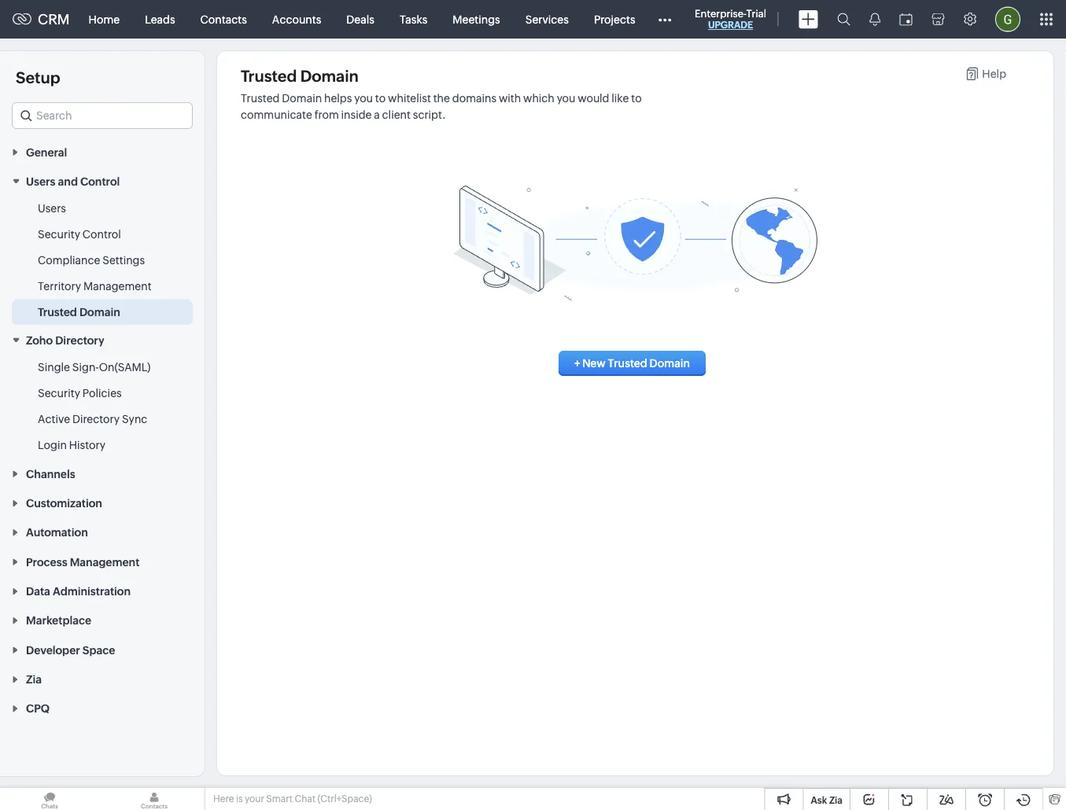 Task type: locate. For each thing, give the bounding box(es) containing it.
management up data administration dropdown button
[[70, 556, 140, 569]]

territory management link
[[38, 278, 152, 294]]

marketplace button
[[0, 606, 205, 635]]

create menu element
[[790, 0, 828, 38]]

security down the users link
[[38, 228, 80, 241]]

1 vertical spatial control
[[82, 228, 121, 241]]

users down and
[[38, 202, 66, 215]]

helps
[[324, 92, 352, 104]]

contacts
[[200, 13, 247, 26]]

0 horizontal spatial to
[[375, 92, 386, 104]]

users and control region
[[0, 196, 205, 326]]

leads
[[145, 13, 175, 26]]

management
[[83, 280, 152, 293], [70, 556, 140, 569]]

security
[[38, 228, 80, 241], [38, 387, 80, 400]]

zia right ask
[[830, 795, 843, 806]]

space
[[83, 644, 115, 657]]

trusted
[[241, 67, 297, 85], [241, 92, 280, 104], [38, 306, 77, 319], [608, 357, 648, 370]]

calendar image
[[900, 13, 913, 26]]

trial
[[747, 7, 767, 19]]

channels
[[26, 468, 75, 480]]

0 vertical spatial zia
[[26, 674, 42, 686]]

to
[[375, 92, 386, 104], [632, 92, 642, 104]]

policies
[[82, 387, 122, 400]]

which
[[524, 92, 555, 104]]

1 security from the top
[[38, 228, 80, 241]]

0 vertical spatial users
[[26, 175, 55, 188]]

1 to from the left
[[375, 92, 386, 104]]

data administration
[[26, 585, 131, 598]]

zoho directory button
[[0, 326, 205, 355]]

meetings
[[453, 13, 500, 26]]

security inside users and control region
[[38, 228, 80, 241]]

settings
[[102, 254, 145, 267]]

services
[[526, 13, 569, 26]]

search image
[[838, 13, 851, 26]]

a
[[374, 108, 380, 121]]

users left and
[[26, 175, 55, 188]]

data administration button
[[0, 577, 205, 606]]

0 vertical spatial management
[[83, 280, 152, 293]]

directory inside dropdown button
[[55, 335, 104, 347]]

setup
[[16, 68, 60, 87]]

0 vertical spatial security
[[38, 228, 80, 241]]

control inside dropdown button
[[80, 175, 120, 188]]

1 vertical spatial zia
[[830, 795, 843, 806]]

users
[[26, 175, 55, 188], [38, 202, 66, 215]]

developer
[[26, 644, 80, 657]]

client
[[382, 108, 411, 121]]

users and control
[[26, 175, 120, 188]]

contacts link
[[188, 0, 260, 38]]

Other Modules field
[[648, 7, 682, 32]]

chat
[[295, 794, 316, 805]]

users inside dropdown button
[[26, 175, 55, 188]]

0 vertical spatial control
[[80, 175, 120, 188]]

is
[[236, 794, 243, 805]]

general
[[26, 146, 67, 158]]

0 horizontal spatial you
[[354, 92, 373, 104]]

chats image
[[0, 789, 99, 811]]

help
[[983, 68, 1007, 80]]

management down "settings"
[[83, 280, 152, 293]]

tasks link
[[387, 0, 440, 38]]

management inside users and control region
[[83, 280, 152, 293]]

inside
[[341, 108, 372, 121]]

script.
[[413, 108, 446, 121]]

leads link
[[132, 0, 188, 38]]

users inside region
[[38, 202, 66, 215]]

control inside region
[[82, 228, 121, 241]]

marketplace
[[26, 615, 91, 627]]

developer space button
[[0, 635, 205, 665]]

and
[[58, 175, 78, 188]]

users for users and control
[[26, 175, 55, 188]]

0 horizontal spatial zia
[[26, 674, 42, 686]]

to up 'a'
[[375, 92, 386, 104]]

None field
[[12, 102, 193, 129]]

profile element
[[986, 0, 1030, 38]]

zia button
[[0, 665, 205, 694]]

control up compliance settings link
[[82, 228, 121, 241]]

data
[[26, 585, 50, 598]]

you up the inside
[[354, 92, 373, 104]]

communicate
[[241, 108, 312, 121]]

single
[[38, 361, 70, 374]]

1 vertical spatial management
[[70, 556, 140, 569]]

1 vertical spatial security
[[38, 387, 80, 400]]

active directory sync
[[38, 413, 147, 426]]

services link
[[513, 0, 582, 38]]

control down general dropdown button at the top left of page
[[80, 175, 120, 188]]

customization button
[[0, 488, 205, 518]]

login
[[38, 439, 67, 452]]

+
[[575, 357, 581, 370]]

security up active
[[38, 387, 80, 400]]

1 vertical spatial directory
[[72, 413, 120, 426]]

1 vertical spatial users
[[38, 202, 66, 215]]

compliance settings link
[[38, 252, 145, 268]]

directory up sign-
[[55, 335, 104, 347]]

1 horizontal spatial you
[[557, 92, 576, 104]]

territory
[[38, 280, 81, 293]]

you right which
[[557, 92, 576, 104]]

projects link
[[582, 0, 648, 38]]

meetings link
[[440, 0, 513, 38]]

domain down territory management link at the left of page
[[79, 306, 120, 319]]

you
[[354, 92, 373, 104], [557, 92, 576, 104]]

zia up cpq
[[26, 674, 42, 686]]

2 security from the top
[[38, 387, 80, 400]]

your
[[245, 794, 264, 805]]

security for security control
[[38, 228, 80, 241]]

management inside dropdown button
[[70, 556, 140, 569]]

accounts
[[272, 13, 321, 26]]

profile image
[[996, 7, 1021, 32]]

to right like
[[632, 92, 642, 104]]

domain
[[300, 67, 359, 85], [282, 92, 322, 104], [79, 306, 120, 319], [650, 357, 690, 370]]

security inside zoho directory region
[[38, 387, 80, 400]]

1 horizontal spatial to
[[632, 92, 642, 104]]

directory inside region
[[72, 413, 120, 426]]

directory down policies
[[72, 413, 120, 426]]

0 vertical spatial directory
[[55, 335, 104, 347]]

directory
[[55, 335, 104, 347], [72, 413, 120, 426]]

control
[[80, 175, 120, 188], [82, 228, 121, 241]]

users link
[[38, 200, 66, 216]]

ask
[[811, 795, 828, 806]]

process
[[26, 556, 67, 569]]

compliance
[[38, 254, 100, 267]]



Task type: vqa. For each thing, say whether or not it's contained in the screenshot.
ID
no



Task type: describe. For each thing, give the bounding box(es) containing it.
deals
[[347, 13, 375, 26]]

cpq
[[26, 703, 50, 716]]

security control link
[[38, 226, 121, 242]]

process management button
[[0, 547, 205, 577]]

Search text field
[[13, 103, 192, 128]]

projects
[[594, 13, 636, 26]]

here is your smart chat (ctrl+space)
[[213, 794, 372, 805]]

process management
[[26, 556, 140, 569]]

directory for active
[[72, 413, 120, 426]]

on(saml)
[[99, 361, 151, 374]]

(ctrl+space)
[[318, 794, 372, 805]]

domain up the from
[[282, 92, 322, 104]]

home
[[89, 13, 120, 26]]

enterprise-trial upgrade
[[695, 7, 767, 30]]

channels button
[[0, 459, 205, 488]]

security for security policies
[[38, 387, 80, 400]]

1 horizontal spatial zia
[[830, 795, 843, 806]]

security policies
[[38, 387, 122, 400]]

upgrade
[[708, 20, 753, 30]]

developer space
[[26, 644, 115, 657]]

landing image
[[454, 186, 818, 301]]

enterprise-
[[695, 7, 747, 19]]

+ new trusted domain
[[575, 357, 690, 370]]

active
[[38, 413, 70, 426]]

zia inside dropdown button
[[26, 674, 42, 686]]

ask zia
[[811, 795, 843, 806]]

trusted domain
[[38, 306, 120, 319]]

new
[[583, 357, 606, 370]]

management for territory management
[[83, 280, 152, 293]]

management for process management
[[70, 556, 140, 569]]

the
[[434, 92, 450, 104]]

signals element
[[860, 0, 890, 39]]

signals image
[[870, 13, 881, 26]]

create menu image
[[799, 10, 819, 29]]

directory for zoho
[[55, 335, 104, 347]]

crm link
[[13, 11, 70, 27]]

crm
[[38, 11, 70, 27]]

like
[[612, 92, 629, 104]]

2 to from the left
[[632, 92, 642, 104]]

zoho directory region
[[0, 355, 205, 459]]

history
[[69, 439, 106, 452]]

domain up 'helps' at the top left of the page
[[300, 67, 359, 85]]

trusted domain trusted domain helps you to whitelist the domains with which you would like to communicate from inside a client script.
[[241, 67, 642, 121]]

trusted inside users and control region
[[38, 306, 77, 319]]

accounts link
[[260, 0, 334, 38]]

zoho
[[26, 335, 53, 347]]

users for users
[[38, 202, 66, 215]]

tasks
[[400, 13, 428, 26]]

login history
[[38, 439, 106, 452]]

home link
[[76, 0, 132, 38]]

users and control button
[[0, 166, 205, 196]]

with
[[499, 92, 521, 104]]

automation button
[[0, 518, 205, 547]]

domain right new
[[650, 357, 690, 370]]

1 you from the left
[[354, 92, 373, 104]]

trusted domain link
[[38, 304, 120, 320]]

compliance settings
[[38, 254, 145, 267]]

general button
[[0, 137, 205, 166]]

domain inside users and control region
[[79, 306, 120, 319]]

single sign-on(saml)
[[38, 361, 151, 374]]

whitelist
[[388, 92, 431, 104]]

administration
[[53, 585, 131, 598]]

domains
[[452, 92, 497, 104]]

would
[[578, 92, 610, 104]]

automation
[[26, 527, 88, 539]]

territory management
[[38, 280, 152, 293]]

from
[[315, 108, 339, 121]]

sign-
[[72, 361, 99, 374]]

here
[[213, 794, 234, 805]]

customization
[[26, 497, 102, 510]]

zoho directory
[[26, 335, 104, 347]]

security control
[[38, 228, 121, 241]]

contacts image
[[105, 789, 204, 811]]

smart
[[266, 794, 293, 805]]

2 you from the left
[[557, 92, 576, 104]]

sync
[[122, 413, 147, 426]]

cpq button
[[0, 694, 205, 723]]

search element
[[828, 0, 860, 39]]

deals link
[[334, 0, 387, 38]]



